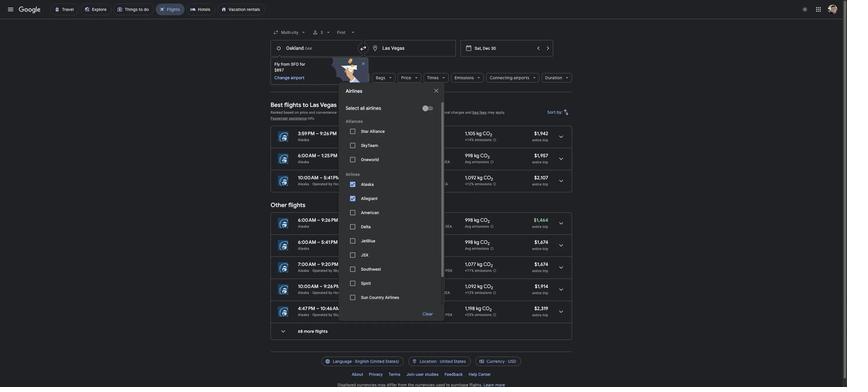 Task type: locate. For each thing, give the bounding box(es) containing it.
arrival time: 9:26 pm. text field for 10:00 am
[[324, 284, 341, 290]]

3 inside popup button
[[321, 30, 323, 35]]

price
[[300, 111, 308, 115]]

entire down $2,107 at the top right of the page
[[533, 182, 542, 187]]

3 avg emissions from the top
[[466, 247, 490, 251]]

sea inside "element"
[[444, 291, 451, 295]]

2 vertical spatial 998
[[466, 240, 473, 246]]

co inside 1,077 kg co 2
[[484, 262, 491, 268]]

alaska +1 button
[[339, 71, 370, 85]]

2 vertical spatial  image
[[311, 313, 312, 317]]

– right 10:00 am text field
[[320, 284, 323, 290]]

2 hr 40 min sea
[[424, 160, 451, 164]]

6 trip from the top
[[543, 269, 549, 273]]

0 vertical spatial 5:41 pm
[[324, 175, 340, 181]]

departure time: 6:00 am. text field for 1:25 pm
[[298, 153, 316, 159]]

operated down leaves oakland international airport at 10:00 am on saturday, december 30 and arrives at harry reid international airport at 9:26 pm on saturday, december 30. element
[[313, 291, 328, 295]]

– for 10:00 am – 5:41 pm
[[320, 175, 323, 181]]

5:41 pm for 10:00 am – 5:41 pm
[[324, 175, 340, 181]]

4 by from the top
[[329, 313, 333, 317]]

emissions
[[455, 75, 474, 80]]

2 departure time: 6:00 am. text field from the top
[[298, 218, 316, 223]]

hr right 5
[[390, 131, 394, 137]]

connecting airports
[[490, 75, 530, 80]]

close dialog image
[[433, 87, 440, 94]]

2 and from the left
[[466, 111, 472, 115]]

$1,674 down $1,464 entire trip
[[535, 240, 549, 246]]

 image
[[311, 291, 312, 295]]

swap origin and destination. image
[[360, 45, 367, 52]]

pdx right 24
[[446, 269, 453, 273]]

10:00 am down departure time: 7:00 am. text box
[[298, 284, 319, 290]]

1464 US dollars text field
[[534, 218, 549, 223]]

9:26 pm inside 6:00 am – 9:26 pm alaska
[[322, 218, 339, 223]]

None field
[[271, 27, 309, 38], [335, 27, 359, 38], [271, 27, 309, 38], [335, 27, 359, 38]]

Arrival time: 5:41 PM. text field
[[324, 175, 340, 181]]

entire down $1,957 on the right
[[533, 160, 542, 164]]

min right "40"
[[437, 160, 443, 164]]

hr left "40"
[[427, 160, 431, 164]]

min for 45
[[439, 225, 445, 229]]

arrival time: 9:26 pm. text field up arrival time: 5:41 pm. text field
[[322, 218, 339, 223]]

1674 US dollars text field
[[535, 240, 549, 246]]

8 trip from the top
[[543, 313, 549, 317]]

leaves oakland international airport at 7:00 am on saturday, december 30 and arrives at harry reid international airport at 9:20 pm on saturday, december 30. element
[[298, 262, 339, 268]]

1 vertical spatial 998 kg co 2
[[466, 218, 490, 224]]

entire for 1674 us dollars text box on the bottom of the page
[[533, 247, 542, 251]]

avg for 1,092
[[466, 160, 472, 164]]

Departure time: 6:00 AM. text field
[[298, 240, 316, 246]]

 image down the 7:00 am
[[311, 269, 312, 273]]

by for 9:26 pm
[[329, 291, 333, 295]]

feedback link
[[442, 370, 466, 379]]

0 vertical spatial 10
[[424, 225, 428, 229]]

sea for $1,464
[[446, 225, 453, 229]]

hr left 24
[[429, 269, 433, 273]]

skywest for 10:46 am
[[334, 313, 347, 317]]

to
[[303, 101, 309, 109]]

hr right '6'
[[427, 291, 431, 295]]

1 by from the top
[[329, 182, 333, 186]]

2 1,092 kg co 2 from the top
[[466, 284, 494, 291]]

Departure time: 6:00 AM. text field
[[298, 153, 316, 159], [298, 218, 316, 223]]

min right the '47'
[[437, 291, 443, 295]]

emissions
[[475, 138, 492, 142], [473, 160, 490, 164], [475, 182, 492, 186], [473, 225, 490, 229], [473, 247, 490, 251], [475, 269, 492, 273], [475, 291, 492, 295], [475, 313, 492, 317]]

$1,674 left the flight details. leaves oakland international airport at 7:00 am on saturday, december 30 and arrives at harry reid international airport at 9:20 pm on saturday, december 30. image
[[535, 262, 549, 268]]

by for 10:46 am
[[329, 313, 333, 317]]

– for 3:59 pm – 9:26 pm alaska
[[316, 131, 319, 137]]

3 button
[[310, 25, 334, 39]]

trip inside $1,957 entire trip
[[543, 160, 549, 164]]

998 for 1,077
[[466, 240, 473, 246]]

9:26 pm inside 3:59 pm – 9:26 pm alaska
[[320, 131, 337, 137]]

trip for 2107 us dollars text box
[[543, 182, 549, 187]]

1,198
[[466, 306, 475, 312]]

spirit
[[361, 281, 371, 286]]

1 vertical spatial pdx
[[446, 313, 453, 317]]

entire for 1674 us dollars text field
[[533, 269, 542, 273]]

entire down 2319 us dollars text box
[[533, 313, 542, 317]]

2 vertical spatial 9:26 pm
[[324, 284, 341, 290]]

–
[[316, 131, 319, 137], [318, 153, 321, 159], [320, 175, 323, 181], [318, 218, 321, 223], [318, 240, 321, 246], [317, 262, 320, 268], [320, 284, 323, 290], [317, 306, 320, 312]]

by for 5:41 pm
[[329, 182, 333, 186]]

– left 5:41 pm text field
[[320, 175, 323, 181]]

trip down $1,957 on the right
[[543, 160, 549, 164]]

operated for 9:26 pm
[[313, 291, 328, 295]]

3 998 from the top
[[466, 240, 473, 246]]

entire inside $1,942 entire trip
[[533, 138, 542, 142]]

1 998 kg co 2 from the top
[[466, 153, 490, 160]]

alaska inside 6:00 am – 9:26 pm alaska
[[298, 225, 309, 229]]

5:41 pm
[[324, 175, 340, 181], [322, 240, 338, 246]]

– for 7:00 am – 9:20 pm
[[317, 262, 320, 268]]

2 +12% from the top
[[466, 291, 474, 295]]

hr
[[390, 131, 394, 137], [427, 160, 431, 164], [427, 182, 431, 186], [429, 225, 433, 229], [429, 269, 433, 273], [427, 291, 431, 295], [429, 313, 433, 317]]

None text field
[[271, 40, 362, 57]]

entire down $1,464 text field
[[533, 225, 542, 229]]

None search field
[[271, 25, 573, 335]]

3 998 kg co 2 from the top
[[466, 240, 490, 246]]

4 trip from the top
[[543, 225, 549, 229]]

10 hr 45 min sea
[[424, 225, 453, 229]]

– left arrival time: 5:41 pm. text field
[[318, 240, 321, 246]]

Departure time: 4:47 PM. text field
[[298, 306, 316, 312]]

entire inside $2,319 entire trip
[[533, 313, 542, 317]]

9:26 pm down the convenience
[[320, 131, 337, 137]]

9:26 pm for 10:00 am – 9:26 pm
[[324, 284, 341, 290]]

– inside 6:00 am – 1:25 pm alaska
[[318, 153, 321, 159]]

1 vertical spatial $1,674
[[535, 262, 549, 268]]

2 trip from the top
[[543, 160, 549, 164]]

0 vertical spatial $1,674
[[535, 240, 549, 246]]

0 vertical spatial pdx
[[446, 269, 453, 273]]

entire for 2319 us dollars text box
[[533, 313, 542, 317]]

skywest down 'arrival time: 9:20 pm.' text field
[[334, 269, 347, 273]]

6:00 am up 6:00 am text field
[[298, 218, 316, 223]]

airports
[[514, 75, 530, 80]]

– left the 9:20 pm
[[317, 262, 320, 268]]

$1,674 entire trip for 1,077
[[533, 262, 549, 273]]

entire down 1674 us dollars text box on the bottom of the page
[[533, 247, 542, 251]]

allegiant
[[361, 196, 378, 201]]

Departure time: 3:59 PM. text field
[[298, 131, 315, 137]]

trip down $1,914
[[543, 291, 549, 295]]

998 kg co 2
[[466, 153, 490, 160], [466, 218, 490, 224], [466, 240, 490, 246]]

trip for 2319 us dollars text box
[[543, 313, 549, 317]]

trip for 1942 us dollars text box in the right top of the page
[[543, 138, 549, 142]]

998 kg co 2 for 1,092
[[466, 153, 490, 160]]

1 vertical spatial 10
[[424, 269, 428, 273]]

0 vertical spatial 1,092
[[466, 175, 477, 181]]

Arrival time: 9:26 PM. text field
[[320, 131, 337, 137]]

hr left 45
[[429, 225, 433, 229]]

 image down departure time: 4:47 pm. text box
[[311, 313, 312, 317]]

1,077 kg co 2
[[466, 262, 493, 269]]

0 vertical spatial $1,674 entire trip
[[533, 240, 549, 251]]

0 vertical spatial 998 kg co 2
[[466, 153, 490, 160]]

1 vertical spatial +12%
[[466, 291, 474, 295]]

0 vertical spatial operated by horizon air as alaska horizon
[[313, 182, 383, 186]]

0 vertical spatial 9:26 pm
[[320, 131, 337, 137]]

0 vertical spatial +12%
[[466, 182, 474, 186]]

2 vertical spatial avg emissions
[[466, 247, 490, 251]]

5:41 pm for 6:00 am – 5:41 pm alaska
[[322, 240, 338, 246]]

3 by from the top
[[329, 291, 333, 295]]

min right 45
[[439, 225, 445, 229]]

entire for $1,464 text field
[[533, 225, 542, 229]]

american
[[361, 210, 379, 215]]

5 entire from the top
[[533, 247, 542, 251]]

pdx inside layover (1 of 1) is a 10 hr 24 min layover at portland international airport in portland. element
[[446, 269, 453, 273]]

alaska
[[343, 75, 355, 80], [298, 138, 309, 142], [298, 160, 309, 164], [298, 182, 309, 186], [358, 182, 369, 186], [361, 182, 374, 187], [298, 225, 309, 229], [298, 247, 309, 251], [298, 269, 309, 273], [367, 269, 378, 273], [298, 291, 309, 295], [358, 291, 369, 295], [298, 313, 309, 317], [367, 313, 378, 317], [419, 313, 430, 317]]

min for 27
[[401, 131, 409, 137]]

$1,674 for 998
[[535, 240, 549, 246]]

change appearance image
[[799, 2, 813, 17]]

$1,464 entire trip
[[533, 218, 549, 229]]

$1,674 entire trip up 1674 us dollars text field
[[533, 240, 549, 251]]

1,077
[[466, 262, 477, 268]]

about
[[352, 372, 363, 377]]

1 vertical spatial 5:41 pm
[[322, 240, 338, 246]]

operated down leaves oakland international airport at 7:00 am on saturday, december 30 and arrives at harry reid international airport at 9:20 pm on saturday, december 30. element
[[313, 269, 328, 273]]

jsx
[[361, 253, 369, 258]]

5:41 pm up the 9:20 pm
[[322, 240, 338, 246]]

sea
[[437, 138, 443, 142], [444, 160, 451, 164], [442, 182, 448, 186], [446, 225, 453, 229], [444, 291, 451, 295]]

998 kg co 2 for 1,077
[[466, 240, 490, 246]]

layover (1 of 1) is a 13 hr 52 min overnight layover at portland international airport in portland. element
[[424, 313, 463, 317]]

9:26 pm up arrival time: 10:46 am on  sunday, december 31. text box
[[324, 284, 341, 290]]

states)
[[386, 359, 399, 364]]

alaska +1
[[343, 75, 360, 80]]

2 avg from the top
[[466, 225, 472, 229]]

0 vertical spatial 998
[[466, 153, 473, 159]]

1 vertical spatial flights
[[289, 202, 306, 209]]

1 vertical spatial avg
[[466, 225, 472, 229]]

emissions button
[[452, 71, 484, 85]]

fees right +
[[399, 111, 406, 115]]

min for 2
[[435, 182, 441, 186]]

and left the bag
[[466, 111, 472, 115]]

kg inside 1,077 kg co 2
[[478, 262, 483, 268]]

avg emissions
[[466, 160, 490, 164], [466, 225, 490, 229], [466, 247, 490, 251]]

2 vertical spatial 6:00 am
[[298, 240, 316, 246]]

airlines
[[346, 88, 363, 94], [346, 172, 360, 177], [348, 269, 361, 273], [385, 295, 400, 300], [348, 313, 361, 317]]

1 vertical spatial for
[[407, 111, 412, 115]]

– inside 3:59 pm – 9:26 pm alaska
[[316, 131, 319, 137]]

more
[[304, 329, 314, 334]]

998
[[466, 153, 473, 159], [466, 218, 473, 223], [466, 240, 473, 246]]

2 operated by horizon air as alaska horizon from the top
[[313, 291, 383, 295]]

min for 40
[[437, 160, 443, 164]]

1 pdx from the top
[[446, 269, 453, 273]]

flight details. leaves oakland international airport at 6:00 am on saturday, december 30 and arrives at harry reid international airport at 5:41 pm on saturday, december 30. image
[[555, 238, 569, 253]]

3 operated from the top
[[313, 291, 328, 295]]

3 trip from the top
[[543, 182, 549, 187]]

as
[[353, 182, 357, 186], [362, 269, 366, 273], [353, 291, 357, 295], [362, 313, 366, 317], [414, 313, 418, 317]]

flights up based in the left of the page
[[284, 101, 302, 109]]

operated down leaves oakland international airport at 10:00 am on saturday, december 30 and arrives at harry reid international airport at 5:41 pm on saturday, december 30. element
[[313, 182, 328, 186]]

min inside "element"
[[437, 291, 443, 295]]

for inside prices include required taxes + fees for 3 passengers. optional charges and bag fees may apply. passenger assistance
[[407, 111, 412, 115]]

center
[[479, 372, 491, 377]]

trip inside $1,914 entire trip
[[543, 291, 549, 295]]

flight details. leaves oakland international airport at 4:47 pm on saturday, december 30 and arrives at harry reid international airport at 10:46 am on sunday, december 31. image
[[555, 305, 569, 319]]

10
[[424, 225, 428, 229], [424, 269, 428, 273]]

6:00 am down 3:59 pm – 9:26 pm alaska
[[298, 153, 316, 159]]

min inside the 1 stop 13 hr 52 min pdx
[[439, 313, 445, 317]]

1 vertical spatial 998
[[466, 218, 473, 223]]

hr for 47
[[427, 291, 431, 295]]

8 entire from the top
[[533, 313, 542, 317]]

– up leaves oakland international airport at 6:00 am on saturday, december 30 and arrives at harry reid international airport at 5:41 pm on saturday, december 30. element
[[318, 218, 321, 223]]

operated by horizon air as alaska horizon up sun
[[313, 291, 383, 295]]

2 skywest from the top
[[334, 313, 347, 317]]

1 vertical spatial 3
[[413, 111, 415, 115]]

– inside 6:00 am – 5:41 pm alaska
[[318, 240, 321, 246]]

las
[[310, 101, 319, 109]]

68 more flights
[[298, 329, 328, 334]]

3 inside prices include required taxes + fees for 3 passengers. optional charges and bag fees may apply. passenger assistance
[[413, 111, 415, 115]]

fees right the bag
[[480, 111, 487, 115]]

0 vertical spatial 3
[[321, 30, 323, 35]]

6:00 am up departure time: 7:00 am. text box
[[298, 240, 316, 246]]

0 horizontal spatial for
[[300, 62, 305, 67]]

trip inside $2,319 entire trip
[[543, 313, 549, 317]]

Arrival time: 9:26 PM. text field
[[322, 218, 339, 223], [324, 284, 341, 290]]

9:20 pm
[[322, 262, 339, 268]]

4 entire from the top
[[533, 225, 542, 229]]

1914 US dollars text field
[[535, 284, 549, 290]]

1,092
[[466, 175, 477, 181], [466, 284, 477, 290]]

flight details. leaves oakland international airport at 7:00 am on saturday, december 30 and arrives at harry reid international airport at 9:20 pm on saturday, december 30. image
[[555, 261, 569, 275]]

0 horizontal spatial and
[[309, 111, 315, 115]]

by for 9:20 pm
[[329, 269, 333, 273]]

1 $1,674 from the top
[[535, 240, 549, 246]]

+1
[[356, 75, 360, 80]]

2 vertical spatial 3
[[424, 182, 426, 186]]

min right 24
[[439, 269, 445, 273]]

1 10 from the top
[[424, 225, 428, 229]]

1 6:00 am from the top
[[298, 153, 316, 159]]

min right the "27"
[[401, 131, 409, 137]]

1 vertical spatial 10:00 am
[[298, 284, 319, 290]]

1 vertical spatial air
[[348, 291, 352, 295]]

united
[[440, 359, 453, 364]]

10:00 am
[[298, 175, 319, 181], [298, 284, 319, 290]]

sea down layover (1 of 1) is a 2 hr 40 min layover at seattle-tacoma international airport in seattle. element on the top right
[[442, 182, 448, 186]]

1 vertical spatial 1,092
[[466, 284, 477, 290]]

for right +
[[407, 111, 412, 115]]

Arrival time: 10:46 AM on  Sunday, December 31. text field
[[321, 306, 343, 312]]

10 left 45
[[424, 225, 428, 229]]

3 entire from the top
[[533, 182, 542, 187]]

Arrival time: 5:41 PM. text field
[[322, 240, 338, 246]]

bag fees button
[[473, 111, 487, 115]]

trip down 1942 us dollars text box in the right top of the page
[[543, 138, 549, 142]]

2  image from the top
[[311, 269, 312, 273]]

1 skywest from the top
[[334, 269, 347, 273]]

$2,319
[[535, 306, 549, 312]]

1 vertical spatial 9:26 pm
[[322, 218, 339, 223]]

connecting airports button
[[487, 71, 540, 85]]

– right 4:47 pm
[[317, 306, 320, 312]]

trip inside $2,107 entire trip
[[543, 182, 549, 187]]

2 inside 1,077 kg co 2
[[491, 264, 493, 269]]

9:26 pm for 3:59 pm – 9:26 pm alaska
[[320, 131, 337, 137]]

1942 US dollars text field
[[535, 131, 549, 137]]

times
[[428, 75, 439, 80]]

3  image from the top
[[311, 313, 312, 317]]

sort by:
[[548, 110, 563, 115]]

2 10 from the top
[[424, 269, 428, 273]]

1 horizontal spatial and
[[466, 111, 472, 115]]

Departure time: 7:00 AM. text field
[[298, 262, 316, 268]]

flights for other
[[289, 202, 306, 209]]

min for 24
[[439, 269, 445, 273]]

southwest
[[361, 267, 381, 272]]

1 operated from the top
[[313, 182, 328, 186]]

departure time: 6:00 am. text field down 3:59 pm – 9:26 pm alaska
[[298, 153, 316, 159]]

sea right the '47'
[[444, 291, 451, 295]]

pdx right 52
[[446, 313, 453, 317]]

1 trip from the top
[[543, 138, 549, 142]]

operated for 9:20 pm
[[313, 269, 328, 273]]

2 $1,674 from the top
[[535, 262, 549, 268]]

departure time: 6:00 am. text field for 9:26 pm
[[298, 218, 316, 223]]

avg down +14%
[[466, 160, 472, 164]]

operated down leaves oakland international airport at 4:47 pm on saturday, december 30 and arrives at harry reid international airport at 10:46 am on sunday, december 31. element
[[313, 313, 328, 317]]

3 avg from the top
[[466, 247, 472, 251]]

0 vertical spatial avg
[[466, 160, 472, 164]]

1 vertical spatial 6:00 am
[[298, 218, 316, 223]]

trip for 1914 us dollars text field
[[543, 291, 549, 295]]

10 left 24
[[424, 269, 428, 273]]

– inside 6:00 am – 9:26 pm alaska
[[318, 218, 321, 223]]

sea right "40"
[[444, 160, 451, 164]]

from
[[281, 62, 290, 67]]

main content
[[271, 97, 573, 345]]

departure time: 6:00 am. text field up 6:00 am text field
[[298, 218, 316, 223]]

0 vertical spatial 10:00 am
[[298, 175, 319, 181]]

1 vertical spatial  image
[[311, 269, 312, 273]]

main menu image
[[7, 6, 14, 13]]

2 avg emissions from the top
[[466, 225, 490, 229]]

1 vertical spatial departure time: 6:00 am. text field
[[298, 218, 316, 223]]

0 vertical spatial skywest
[[334, 269, 347, 273]]

privacy link
[[366, 370, 386, 379]]

1 horizontal spatial 3
[[413, 111, 415, 115]]

6 entire from the top
[[533, 269, 542, 273]]

2 pdx from the top
[[446, 313, 453, 317]]

arrival time: 9:26 pm. text field up arrival time: 10:46 am on  sunday, december 31. text box
[[324, 284, 341, 290]]

10 for 998
[[424, 225, 428, 229]]

0 vertical spatial 6:00 am
[[298, 153, 316, 159]]

english (united states)
[[356, 359, 399, 364]]

apply.
[[496, 111, 506, 115]]

entire inside $1,914 entire trip
[[533, 291, 542, 295]]

10 hr 24 min pdx
[[424, 269, 453, 273]]

$2,107 entire trip
[[533, 175, 549, 187]]

location
[[420, 359, 437, 364]]

– left 1:25 pm at the top left of page
[[318, 153, 321, 159]]

– right 3:59 pm
[[316, 131, 319, 137]]

connecting
[[490, 75, 513, 80]]

5 trip from the top
[[543, 247, 549, 251]]

2 $1,674 entire trip from the top
[[533, 262, 549, 273]]

co inside 1,198 kg co 2
[[483, 306, 490, 312]]

5:41 pm down arrival time: 1:25 pm. text field
[[324, 175, 340, 181]]

6:00 am inside 6:00 am – 1:25 pm alaska
[[298, 153, 316, 159]]

airport
[[291, 75, 305, 80]]

5:41 pm inside 6:00 am – 5:41 pm alaska
[[322, 240, 338, 246]]

min right 52
[[439, 313, 445, 317]]

leaves oakland international airport at 4:47 pm on saturday, december 30 and arrives at harry reid international airport at 10:46 am on sunday, december 31. element
[[298, 306, 343, 312]]

layover (1 of 1) is a 6 hr 47 min layover at seattle-tacoma international airport in seattle. element
[[424, 291, 463, 295]]

flights
[[284, 101, 302, 109], [289, 202, 306, 209], [315, 329, 328, 334]]

trip inside $1,942 entire trip
[[543, 138, 549, 142]]

1 horizontal spatial for
[[407, 111, 412, 115]]

hr inside the 1 stop 13 hr 52 min pdx
[[429, 313, 433, 317]]

0 vertical spatial 1,092 kg co 2
[[466, 175, 494, 182]]

2 vertical spatial 998 kg co 2
[[466, 240, 490, 246]]

1 departure time: 6:00 am. text field from the top
[[298, 153, 316, 159]]

10:00 am down 6:00 am – 1:25 pm alaska
[[298, 175, 319, 181]]

3 6:00 am from the top
[[298, 240, 316, 246]]

2 operated from the top
[[313, 269, 328, 273]]

avg up 1,077
[[466, 247, 472, 251]]

and down las
[[309, 111, 315, 115]]

1 vertical spatial skywest
[[334, 313, 347, 317]]

for right sfo
[[300, 62, 305, 67]]

$1,674 entire trip up 1914 us dollars text field
[[533, 262, 549, 273]]

hr down 2 hr 40 min sea
[[427, 182, 431, 186]]

2 vertical spatial flights
[[315, 329, 328, 334]]

user
[[416, 372, 424, 377]]

1 +12% emissions from the top
[[466, 182, 492, 186]]

$2,319 entire trip
[[533, 306, 549, 317]]

1:25 pm
[[322, 153, 338, 159]]

 image
[[311, 182, 312, 186], [311, 269, 312, 273], [311, 313, 312, 317]]

1 $1,674 entire trip from the top
[[533, 240, 549, 251]]

None text field
[[365, 40, 456, 57]]

operated by horizon air as alaska horizon down 5:41 pm text field
[[313, 182, 383, 186]]

by down 10:46 am
[[329, 313, 333, 317]]

0 vertical spatial arrival time: 9:26 pm. text field
[[322, 218, 339, 223]]

$897
[[275, 68, 284, 73]]

operated for 5:41 pm
[[313, 182, 328, 186]]

2 10:00 am from the top
[[298, 284, 319, 290]]

0 vertical spatial flights
[[284, 101, 302, 109]]

1 vertical spatial +12% emissions
[[466, 291, 492, 295]]

trip inside $1,464 entire trip
[[543, 225, 549, 229]]

3 for 3
[[321, 30, 323, 35]]

2 6:00 am from the top
[[298, 218, 316, 223]]

entire inside $2,107 entire trip
[[533, 182, 542, 187]]

1 vertical spatial avg emissions
[[466, 225, 490, 229]]

4:47 pm – 10:46 am
[[298, 306, 341, 312]]

1 vertical spatial operated by horizon air as alaska horizon
[[313, 291, 383, 295]]

layover (1 of 1) is a 2 hr 40 min layover at seattle-tacoma international airport in seattle. element
[[424, 160, 463, 164]]

1 vertical spatial 1,092 kg co 2
[[466, 284, 494, 291]]

6:00 am inside 6:00 am – 5:41 pm alaska
[[298, 240, 316, 246]]

trip for 1674 us dollars text field
[[543, 269, 549, 273]]

trip down $2,107 at the top right of the page
[[543, 182, 549, 187]]

1 horizontal spatial fees
[[480, 111, 487, 115]]

by down the 9:20 pm
[[329, 269, 333, 273]]

horizon down 5:41 pm text field
[[334, 182, 347, 186]]

1 operated by horizon air as alaska horizon from the top
[[313, 182, 383, 186]]

duration button
[[542, 71, 573, 85]]

0 horizontal spatial 3
[[321, 30, 323, 35]]

flights right more
[[315, 329, 328, 334]]

min down 2 hr 40 min sea
[[435, 182, 441, 186]]

+12% up 1,198
[[466, 291, 474, 295]]

1  image from the top
[[311, 182, 312, 186]]

1 entire from the top
[[533, 138, 542, 142]]

sea right 45
[[446, 225, 453, 229]]

trip for $1,464 text field
[[543, 225, 549, 229]]

sea for $2,107
[[442, 182, 448, 186]]

join user studies
[[407, 372, 439, 377]]

2319 US dollars text field
[[535, 306, 549, 312]]

entire inside $1,464 entire trip
[[533, 225, 542, 229]]

flight
[[287, 63, 297, 69]]

1 vertical spatial arrival time: 9:26 pm. text field
[[324, 284, 341, 290]]

1 998 from the top
[[466, 153, 473, 159]]

0 vertical spatial  image
[[311, 182, 312, 186]]

0 vertical spatial +12% emissions
[[466, 182, 492, 186]]

avg right layover (1 of 1) is a 10 hr 45 min layover at seattle-tacoma international airport in seattle. element
[[466, 225, 472, 229]]

trip down 1674 us dollars text box on the bottom of the page
[[543, 247, 549, 251]]

entire for 1942 us dollars text box in the right top of the page
[[533, 138, 542, 142]]

4 operated from the top
[[313, 313, 328, 317]]

1 avg emissions from the top
[[466, 160, 490, 164]]

add flight button
[[271, 61, 304, 71]]

0 vertical spatial departure time: 6:00 am. text field
[[298, 153, 316, 159]]

hr inside "element"
[[427, 291, 431, 295]]

0 vertical spatial air
[[348, 182, 352, 186]]

9:26 pm up arrival time: 5:41 pm. text field
[[322, 218, 339, 223]]

trip down 1674 us dollars text field
[[543, 269, 549, 273]]

10:00 am for 10:00 am – 9:26 pm
[[298, 284, 319, 290]]

entire down 1674 us dollars text field
[[533, 269, 542, 273]]

1674 US dollars text field
[[535, 262, 549, 268]]

1 10:00 am from the top
[[298, 175, 319, 181]]

0 horizontal spatial fees
[[399, 111, 406, 115]]

hr left 52
[[429, 313, 433, 317]]

by down 5:41 pm text field
[[329, 182, 333, 186]]

0 vertical spatial for
[[300, 62, 305, 67]]

horizon up country
[[370, 291, 383, 295]]

trip down $1,464 text field
[[543, 225, 549, 229]]

1 and from the left
[[309, 111, 315, 115]]

price
[[402, 75, 412, 80]]

alaska inside 6:00 am – 5:41 pm alaska
[[298, 247, 309, 251]]

(1)
[[300, 75, 305, 80]]

1 vertical spatial $1,674 entire trip
[[533, 262, 549, 273]]

2 vertical spatial avg
[[466, 247, 472, 251]]

by down leaves oakland international airport at 10:00 am on saturday, december 30 and arrives at harry reid international airport at 9:26 pm on saturday, december 30. element
[[329, 291, 333, 295]]

skywest down arrival time: 10:46 am on  sunday, december 31. text box
[[334, 313, 347, 317]]

2 horizontal spatial 3
[[424, 182, 426, 186]]

hr for 45
[[429, 225, 433, 229]]

trip down 2319 us dollars text box
[[543, 313, 549, 317]]

7 entire from the top
[[533, 291, 542, 295]]

7 trip from the top
[[543, 291, 549, 295]]

entire down 1914 us dollars text field
[[533, 291, 542, 295]]

+12% right layover (1 of 1) is a 3 hr 2 min layover at seattle-tacoma international airport in seattle. element
[[466, 182, 474, 186]]

sea for $1,957
[[444, 160, 451, 164]]

2 by from the top
[[329, 269, 333, 273]]

best flights to las vegas
[[271, 101, 337, 109]]

total duration 5 hr 27 min. element
[[386, 131, 424, 138]]

entire inside $1,957 entire trip
[[533, 160, 542, 164]]

 image down departure time: 10:00 am. text box
[[311, 182, 312, 186]]

1 avg from the top
[[466, 160, 472, 164]]

flights right other
[[289, 202, 306, 209]]

kg inside 1,198 kg co 2
[[477, 306, 482, 312]]

Departure time: 10:00 AM. text field
[[298, 175, 319, 181]]

0 vertical spatial avg emissions
[[466, 160, 490, 164]]

10:00 am for 10:00 am – 5:41 pm
[[298, 175, 319, 181]]

entire down the $1,942
[[533, 138, 542, 142]]

2 entire from the top
[[533, 160, 542, 164]]

68
[[298, 329, 303, 334]]



Task type: describe. For each thing, give the bounding box(es) containing it.
studies
[[425, 372, 439, 377]]

13
[[424, 313, 428, 317]]

avg emissions for 1,077
[[466, 247, 490, 251]]

layover (1 of 1) is a 3 hr 2 min layover at seattle-tacoma international airport in seattle. element
[[424, 182, 463, 187]]

– for 10:00 am – 9:26 pm
[[320, 284, 323, 290]]

hr for 24
[[429, 269, 433, 273]]

all
[[282, 75, 287, 80]]

+23% emissions
[[466, 313, 492, 317]]

filters
[[288, 75, 299, 80]]

6:00 am for 3:59 pm
[[298, 153, 316, 159]]

air for 10:00 am – 5:41 pm
[[348, 182, 352, 186]]

$1,942
[[535, 131, 549, 137]]

Departure text field
[[475, 40, 534, 56]]

terms
[[389, 372, 401, 377]]

+
[[396, 111, 398, 115]]

loading results progress bar
[[0, 19, 844, 20]]

stops button
[[312, 71, 337, 85]]

3:59 pm
[[298, 131, 315, 137]]

+14%
[[466, 138, 474, 142]]

flight details. leaves oakland international airport at 3:59 pm on saturday, december 30 and arrives at harry reid international airport at 9:26 pm on saturday, december 30. image
[[555, 130, 569, 144]]

horizon down stop
[[431, 313, 444, 317]]

horizon down the total duration 17 hr 59 min. element
[[395, 313, 407, 317]]

45
[[434, 225, 438, 229]]

jetblue
[[361, 239, 376, 243]]

sort
[[548, 110, 556, 115]]

all filters (1)
[[282, 75, 305, 80]]

27
[[395, 131, 400, 137]]

6:00 am inside 6:00 am – 9:26 pm alaska
[[298, 218, 316, 223]]

3 hr 2 min sea
[[424, 182, 448, 186]]

– for 4:47 pm – 10:46 am
[[317, 306, 320, 312]]

kg inside 1,105 kg co 2
[[477, 131, 482, 137]]

include
[[359, 111, 370, 115]]

pdx inside the 1 stop 13 hr 52 min pdx
[[446, 313, 453, 317]]

leaves oakland international airport at 6:00 am on saturday, december 30 and arrives at harry reid international airport at 9:26 pm on saturday, december 30. element
[[298, 218, 339, 223]]

1 fees from the left
[[399, 111, 406, 115]]

leaves oakland international airport at 6:00 am on saturday, december 30 and arrives at harry reid international airport at 5:41 pm on saturday, december 30. element
[[298, 240, 338, 246]]

united states
[[440, 359, 466, 364]]

clear button
[[416, 307, 440, 321]]

skywest
[[379, 269, 393, 273]]

 image for 4:47 pm
[[311, 313, 312, 317]]

passenger assistance button
[[271, 116, 307, 121]]

sort by: button
[[546, 105, 573, 119]]

language
[[333, 359, 352, 364]]

as for 9:20 pm
[[362, 269, 366, 273]]

2 998 from the top
[[466, 218, 473, 223]]

alaska inside popup button
[[343, 75, 355, 80]]

+11%
[[466, 269, 474, 273]]

currency
[[487, 359, 505, 364]]

flight details. leaves oakland international airport at 10:00 am on saturday, december 30 and arrives at harry reid international airport at 9:26 pm on saturday, december 30. image
[[555, 283, 569, 297]]

+23%
[[466, 313, 474, 317]]

2 vertical spatial air
[[408, 313, 413, 317]]

operated for 10:46 am
[[313, 313, 328, 317]]

join
[[407, 372, 415, 377]]

assistance
[[289, 116, 307, 121]]

47
[[432, 291, 436, 295]]

layover (1 of 1) is a 10 hr 24 min layover at portland international airport in portland. element
[[424, 269, 463, 273]]

delta
[[361, 225, 371, 229]]

main content containing best flights to las vegas
[[271, 97, 573, 345]]

leaves oakland international airport at 10:00 am on saturday, december 30 and arrives at harry reid international airport at 9:26 pm on saturday, december 30. element
[[298, 284, 341, 290]]

total duration 17 hr 59 min. element
[[386, 306, 424, 313]]

star
[[361, 129, 369, 134]]

– for 6:00 am – 5:41 pm alaska
[[318, 240, 321, 246]]

none search field containing airlines
[[271, 25, 573, 335]]

english
[[356, 359, 370, 364]]

airlines
[[366, 106, 382, 111]]

prices include required taxes + fees for 3 passengers. optional charges and bag fees may apply. passenger assistance
[[271, 111, 506, 121]]

2 fees from the left
[[480, 111, 487, 115]]

 image for 10:00 am
[[311, 182, 312, 186]]

2 1,092 from the top
[[466, 284, 477, 290]]

$2,107
[[535, 175, 549, 181]]

3 for 3 hr 2 min sea
[[424, 182, 426, 186]]

 image for 7:00 am
[[311, 269, 312, 273]]

flights for best
[[284, 101, 302, 109]]

co inside 1,105 kg co 2
[[483, 131, 491, 137]]

leaves oakland international airport at 3:59 pm on saturday, december 30 and arrives at harry reid international airport at 9:26 pm on saturday, december 30. element
[[298, 131, 337, 137]]

$1,942 entire trip
[[533, 131, 549, 142]]

passenger
[[271, 116, 288, 121]]

– for 6:00 am – 9:26 pm alaska
[[318, 218, 321, 223]]

as for 9:26 pm
[[353, 291, 357, 295]]

states
[[454, 359, 466, 364]]

air for 10:00 am – 9:26 pm
[[348, 291, 352, 295]]

$1,914 entire trip
[[533, 284, 549, 295]]

2 +12% emissions from the top
[[466, 291, 492, 295]]

optional
[[437, 111, 451, 115]]

1 1,092 from the top
[[466, 175, 477, 181]]

hr for 27
[[390, 131, 394, 137]]

leaves oakland international airport at 6:00 am on saturday, december 30 and arrives at harry reid international airport at 1:25 pm on saturday, december 30. element
[[298, 153, 338, 159]]

change
[[275, 75, 290, 80]]

help center
[[469, 372, 491, 377]]

Departure time: 10:00 AM. text field
[[298, 284, 319, 290]]

convenience
[[316, 111, 337, 115]]

3:59 pm – 9:26 pm alaska
[[298, 131, 337, 142]]

1957 US dollars text field
[[535, 153, 549, 159]]

privacy
[[369, 372, 383, 377]]

10 for 1,077
[[424, 269, 428, 273]]

$1,674 entire trip for 998
[[533, 240, 549, 251]]

68 more flights image
[[276, 325, 291, 339]]

skywest,
[[379, 313, 394, 317]]

9:26 pm for 6:00 am – 9:26 pm alaska
[[322, 218, 339, 223]]

entire for 1914 us dollars text field
[[533, 291, 542, 295]]

1 +12% from the top
[[466, 182, 474, 186]]

horizon up arrival time: 10:46 am on  sunday, december 31. text box
[[334, 291, 347, 295]]

for inside the fly from sfo for $897 change airport
[[300, 62, 305, 67]]

bags button
[[373, 71, 396, 85]]

arrival time: 9:26 pm. text field for 6:00 am
[[322, 218, 339, 223]]

flight details. leaves oakland international airport at 10:00 am on saturday, december 30 and arrives at harry reid international airport at 5:41 pm on saturday, december 30. image
[[555, 174, 569, 188]]

select
[[346, 106, 359, 111]]

1,105 kg co 2
[[466, 131, 493, 138]]

close image
[[361, 61, 366, 66]]

star alliance
[[361, 129, 385, 134]]

skywest for 9:20 pm
[[334, 269, 347, 273]]

+11% emissions
[[466, 269, 492, 273]]

1,105
[[466, 131, 476, 137]]

Arrival time: 9:20 PM. text field
[[322, 262, 339, 268]]

avg emissions for 1,092
[[466, 160, 490, 164]]

10:00 am – 9:26 pm
[[298, 284, 341, 290]]

operated by horizon air as alaska horizon for 5:41 pm
[[313, 182, 383, 186]]

bag
[[473, 111, 479, 115]]

avg for 1,077
[[466, 247, 472, 251]]

operated by horizon air as alaska horizon for 9:26 pm
[[313, 291, 383, 295]]

sun country airlines
[[361, 295, 400, 300]]

trip for 1674 us dollars text box on the bottom of the page
[[543, 247, 549, 251]]

2107 US dollars text field
[[535, 175, 549, 181]]

bags
[[376, 75, 386, 80]]

learn more about ranking image
[[338, 110, 344, 115]]

6:00 am – 1:25 pm alaska
[[298, 153, 338, 164]]

1 stop 13 hr 52 min pdx
[[424, 306, 453, 317]]

all
[[361, 106, 365, 111]]

Arrival time: 1:25 PM. text field
[[322, 153, 338, 159]]

layover (1 of 1) is a 10 hr 45 min layover at seattle-tacoma international airport in seattle. element
[[424, 224, 463, 229]]

2 inside 1,105 kg co 2
[[491, 133, 493, 138]]

sea up 2 hr 40 min sea
[[437, 138, 443, 142]]

entire for 1957 us dollars text field
[[533, 160, 542, 164]]

2 inside 1,198 kg co 2
[[490, 308, 492, 313]]

trip for 1957 us dollars text field
[[543, 160, 549, 164]]

1 1,092 kg co 2 from the top
[[466, 175, 494, 182]]

other
[[271, 202, 287, 209]]

best
[[271, 101, 283, 109]]

24
[[434, 269, 438, 273]]

alliances
[[346, 119, 363, 124]]

as for 10:46 am
[[362, 313, 366, 317]]

998 for 1,092
[[466, 153, 473, 159]]

min for 47
[[437, 291, 443, 295]]

hr for 40
[[427, 160, 431, 164]]

join user studies link
[[404, 370, 442, 379]]

by:
[[557, 110, 563, 115]]

sun
[[361, 295, 369, 300]]

hr for 2
[[427, 182, 431, 186]]

1 stop flight. element
[[424, 306, 437, 313]]

leaves oakland international airport at 10:00 am on saturday, december 30 and arrives at harry reid international airport at 5:41 pm on saturday, december 30. element
[[298, 175, 340, 181]]

about link
[[349, 370, 366, 379]]

terms link
[[386, 370, 404, 379]]

5
[[386, 131, 389, 137]]

2 998 kg co 2 from the top
[[466, 218, 490, 224]]

sfo
[[291, 62, 299, 67]]

and inside prices include required taxes + fees for 3 passengers. optional charges and bag fees may apply. passenger assistance
[[466, 111, 472, 115]]

layover (1 of 1) is a 7 hr layover at seattle-tacoma international airport in seattle. element
[[424, 246, 463, 251]]

alaska inside 6:00 am – 1:25 pm alaska
[[298, 160, 309, 164]]

52
[[434, 313, 438, 317]]

as for 5:41 pm
[[353, 182, 357, 186]]

help center link
[[466, 370, 494, 379]]

ranked
[[271, 111, 283, 115]]

$1,674 for 1,077
[[535, 262, 549, 268]]

ranked based on price and convenience
[[271, 111, 337, 115]]

clear
[[423, 312, 433, 317]]

prices
[[347, 111, 358, 115]]

alaska inside 3:59 pm – 9:26 pm alaska
[[298, 138, 309, 142]]

fly
[[275, 62, 280, 67]]

$1,914
[[535, 284, 549, 290]]

6:00 am for 6:00 am
[[298, 240, 316, 246]]

flight details. leaves oakland international airport at 6:00 am on saturday, december 30 and arrives at harry reid international airport at 9:26 pm on saturday, december 30. image
[[555, 216, 569, 230]]

flight details. leaves oakland international airport at 6:00 am on saturday, december 30 and arrives at harry reid international airport at 1:25 pm on saturday, december 30. image
[[555, 152, 569, 166]]

40
[[432, 160, 436, 164]]

horizon up allegiant
[[370, 182, 383, 186]]

– for 6:00 am – 1:25 pm alaska
[[318, 153, 321, 159]]

other flights
[[271, 202, 306, 209]]

6 hr 47 min sea
[[424, 291, 451, 295]]

duration
[[546, 75, 563, 80]]

1,198 kg co 2
[[466, 306, 492, 313]]

entire for 2107 us dollars text box
[[533, 182, 542, 187]]



Task type: vqa. For each thing, say whether or not it's contained in the screenshot.
THE RETURN TEXT BOX
no



